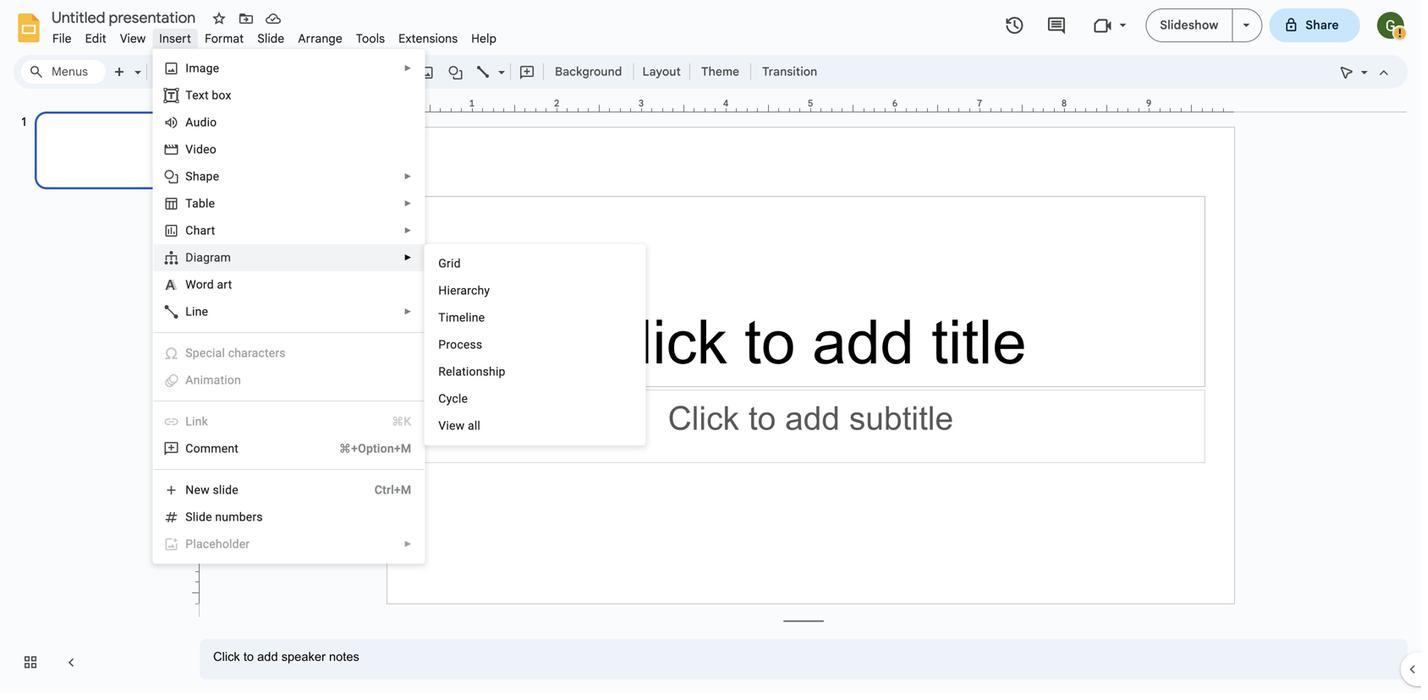Task type: locate. For each thing, give the bounding box(es) containing it.
image i element
[[186, 61, 224, 75]]

w
[[186, 278, 196, 292]]

help menu item
[[465, 29, 504, 49]]

3 ► from the top
[[404, 199, 412, 209]]

ew
[[194, 484, 210, 498]]

slide numbers e element
[[186, 511, 268, 525]]

0 horizontal spatial art
[[200, 224, 215, 238]]

new slide n element
[[186, 484, 244, 498]]

c
[[186, 224, 193, 238], [439, 392, 447, 406]]

art
[[200, 224, 215, 238], [217, 278, 232, 292]]

share button
[[1270, 8, 1361, 42]]

c ycle
[[439, 392, 468, 406]]

audio u element
[[186, 116, 222, 129]]

layout
[[643, 64, 681, 79]]

special characters c element
[[186, 347, 291, 361]]

menu item up nimation
[[164, 345, 412, 362]]

theme
[[702, 64, 740, 79]]

elationship
[[446, 365, 506, 379]]

1 a from the top
[[186, 116, 193, 129]]

edit menu item
[[78, 29, 113, 49]]

ierarchy
[[447, 284, 490, 298]]

c
[[206, 347, 212, 361]]

0 vertical spatial art
[[200, 224, 215, 238]]

1 ► from the top
[[404, 63, 412, 73]]

ycle
[[447, 392, 468, 406]]

4 ► from the top
[[404, 226, 412, 236]]

2 a from the top
[[186, 374, 193, 388]]

b
[[199, 197, 206, 211]]

art up d iagram
[[200, 224, 215, 238]]

i mage
[[186, 61, 219, 75]]

0 horizontal spatial c
[[186, 224, 193, 238]]

menu bar
[[46, 22, 504, 50]]

process p element
[[439, 338, 488, 352]]

1 menu item from the top
[[164, 345, 412, 362]]

p up "r"
[[439, 338, 446, 352]]

hierarchy h element
[[439, 284, 495, 298]]

0 horizontal spatial t
[[186, 88, 192, 102]]

application
[[0, 0, 1422, 694]]

p down slid
[[186, 538, 193, 552]]

chart h element
[[186, 224, 220, 238]]

slide
[[213, 484, 239, 498]]

1 vertical spatial t
[[439, 311, 446, 325]]

w ord art
[[186, 278, 232, 292]]

i
[[186, 61, 189, 75]]

⌘+option+m
[[339, 442, 412, 456]]

4 menu item from the top
[[164, 537, 412, 553]]

h ierarchy
[[439, 284, 490, 298]]

2 ► from the top
[[404, 172, 412, 182]]

a
[[186, 116, 193, 129], [186, 374, 193, 388]]

link k element
[[186, 415, 213, 429]]

v up s
[[186, 143, 193, 157]]

c down "r"
[[439, 392, 447, 406]]

1 horizontal spatial c
[[439, 392, 447, 406]]

v
[[186, 143, 193, 157], [439, 419, 446, 433]]

art right ord
[[217, 278, 232, 292]]

d iagram
[[186, 251, 231, 265]]

spe
[[186, 347, 206, 361]]

1 vertical spatial v
[[439, 419, 446, 433]]

mode and view toolbar
[[1334, 0, 1409, 447]]

menu item containing p
[[164, 537, 412, 553]]

spe c ial characters
[[186, 347, 286, 361]]

0 vertical spatial v
[[186, 143, 193, 157]]

c for h
[[186, 224, 193, 238]]

menu item
[[164, 345, 412, 362], [164, 372, 412, 389], [164, 414, 412, 431], [164, 537, 412, 553]]

t ext box
[[186, 88, 232, 102]]

timeline t element
[[439, 311, 490, 325]]

6 ► from the top
[[404, 307, 412, 317]]

presentation options image
[[1244, 24, 1250, 27]]

menu bar containing file
[[46, 22, 504, 50]]

v iew all
[[439, 419, 481, 433]]

1 vertical spatial p
[[186, 538, 193, 552]]

t
[[186, 88, 192, 102], [439, 311, 446, 325]]

shape s element
[[186, 170, 224, 184]]

mage
[[189, 61, 219, 75]]

menu containing i
[[113, 49, 425, 694]]

► for p laceholder
[[404, 540, 412, 550]]

navigation
[[0, 96, 186, 694]]

menu item down numbers
[[164, 537, 412, 553]]

placeholder p element
[[186, 538, 255, 552]]

menu containing g
[[424, 245, 646, 446]]

0 vertical spatial t
[[186, 88, 192, 102]]

v ideo
[[186, 143, 217, 157]]

menu
[[113, 49, 425, 694], [424, 245, 646, 446]]

7 ► from the top
[[404, 540, 412, 550]]

menu bar banner
[[0, 0, 1422, 694]]

n
[[186, 484, 194, 498]]

insert
[[159, 31, 191, 46]]

extensions menu item
[[392, 29, 465, 49]]

a left dio
[[186, 116, 193, 129]]

c up d
[[186, 224, 193, 238]]

format
[[205, 31, 244, 46]]

iew
[[446, 419, 465, 433]]

2 menu item from the top
[[164, 372, 412, 389]]

0 vertical spatial a
[[186, 116, 193, 129]]

menu item down "characters"
[[164, 372, 412, 389]]

lin k
[[186, 415, 208, 429]]

menu item up ment
[[164, 414, 412, 431]]

p rocess
[[439, 338, 483, 352]]

format menu item
[[198, 29, 251, 49]]

t down i
[[186, 88, 192, 102]]

1 vertical spatial a
[[186, 374, 193, 388]]

1 horizontal spatial art
[[217, 278, 232, 292]]

⌘k element
[[372, 414, 412, 431]]

0 horizontal spatial v
[[186, 143, 193, 157]]

table b element
[[186, 197, 220, 211]]

1 horizontal spatial t
[[439, 311, 446, 325]]

1 vertical spatial art
[[217, 278, 232, 292]]

h
[[439, 284, 447, 298]]

p
[[439, 338, 446, 352], [186, 538, 193, 552]]

1 horizontal spatial v
[[439, 419, 446, 433]]

background
[[555, 64, 622, 79]]

view menu item
[[113, 29, 153, 49]]

art for c h art
[[200, 224, 215, 238]]

animation a element
[[186, 374, 246, 388]]

a for u
[[186, 116, 193, 129]]

comment m element
[[186, 442, 244, 456]]

0 vertical spatial p
[[439, 338, 446, 352]]

v down c ycle at the left bottom
[[439, 419, 446, 433]]

n ew slide
[[186, 484, 239, 498]]

0 vertical spatial c
[[186, 224, 193, 238]]

tools menu item
[[349, 29, 392, 49]]

slide menu item
[[251, 29, 291, 49]]

line q element
[[186, 305, 213, 319]]

a for nimation
[[186, 374, 193, 388]]

►
[[404, 63, 412, 73], [404, 172, 412, 182], [404, 199, 412, 209], [404, 226, 412, 236], [404, 253, 412, 263], [404, 307, 412, 317], [404, 540, 412, 550]]

co
[[186, 442, 200, 456]]

ext
[[192, 88, 209, 102]]

5 ► from the top
[[404, 253, 412, 263]]

1 horizontal spatial p
[[439, 338, 446, 352]]

0 horizontal spatial p
[[186, 538, 193, 552]]

ta
[[186, 197, 199, 211]]

⌘k
[[392, 415, 412, 429]]

all
[[468, 419, 481, 433]]

1 vertical spatial c
[[439, 392, 447, 406]]

menu item containing lin
[[164, 414, 412, 431]]

t down h
[[439, 311, 446, 325]]

a down the spe
[[186, 374, 193, 388]]

lin
[[186, 415, 202, 429]]

p laceholder
[[186, 538, 250, 552]]

3 menu item from the top
[[164, 414, 412, 431]]

co m ment
[[186, 442, 239, 456]]



Task type: describe. For each thing, give the bounding box(es) containing it.
t for ext
[[186, 88, 192, 102]]

main toolbar
[[105, 59, 826, 85]]

ta b le
[[186, 197, 215, 211]]

view all v element
[[439, 419, 486, 433]]

c for ycle
[[439, 392, 447, 406]]

diagram d element
[[186, 251, 236, 265]]

menu item containing a
[[164, 372, 412, 389]]

t imeline
[[439, 311, 485, 325]]

file menu item
[[46, 29, 78, 49]]

hape
[[193, 170, 219, 184]]

⌘+option+m element
[[319, 441, 412, 458]]

slid e numbers
[[186, 511, 263, 525]]

e
[[206, 511, 212, 525]]

le
[[206, 197, 215, 211]]

share
[[1306, 18, 1340, 33]]

g
[[439, 257, 447, 271]]

file
[[52, 31, 72, 46]]

g rid
[[439, 257, 461, 271]]

rocess
[[446, 338, 483, 352]]

rid
[[447, 257, 461, 271]]

insert image image
[[418, 60, 437, 84]]

slideshow
[[1161, 18, 1219, 33]]

numbers
[[215, 511, 263, 525]]

Rename text field
[[46, 7, 206, 27]]

line
[[186, 305, 208, 319]]

ord
[[196, 278, 214, 292]]

grid g element
[[439, 257, 466, 271]]

imeline
[[446, 311, 485, 325]]

► for le
[[404, 199, 412, 209]]

characters
[[228, 347, 286, 361]]

arrange menu item
[[291, 29, 349, 49]]

► for i mage
[[404, 63, 412, 73]]

video v element
[[186, 143, 222, 157]]

art for w ord art
[[217, 278, 232, 292]]

m
[[200, 442, 211, 456]]

ctrl+m element
[[354, 482, 412, 499]]

slid
[[186, 511, 206, 525]]

word art w element
[[186, 278, 237, 292]]

v for iew
[[439, 419, 446, 433]]

slide
[[258, 31, 285, 46]]

ial
[[212, 347, 225, 361]]

p for rocess
[[439, 338, 446, 352]]

u
[[193, 116, 200, 129]]

s
[[186, 170, 193, 184]]

d
[[186, 251, 194, 265]]

r elationship
[[439, 365, 506, 379]]

dio
[[200, 116, 217, 129]]

text box t element
[[186, 88, 237, 102]]

t for imeline
[[439, 311, 446, 325]]

extensions
[[399, 31, 458, 46]]

k
[[202, 415, 208, 429]]

box
[[212, 88, 232, 102]]

background button
[[548, 59, 630, 85]]

arrange
[[298, 31, 343, 46]]

tools
[[356, 31, 385, 46]]

► for s hape
[[404, 172, 412, 182]]

transition button
[[755, 59, 825, 85]]

a nimation
[[186, 374, 241, 388]]

► for d iagram
[[404, 253, 412, 263]]

relationship r element
[[439, 365, 511, 379]]

edit
[[85, 31, 107, 46]]

s hape
[[186, 170, 219, 184]]

Star checkbox
[[207, 7, 231, 30]]

nimation
[[193, 374, 241, 388]]

application containing slideshow
[[0, 0, 1422, 694]]

slideshow button
[[1146, 8, 1233, 42]]

menu item containing spe
[[164, 345, 412, 362]]

help
[[472, 31, 497, 46]]

transition
[[763, 64, 818, 79]]

v for ideo
[[186, 143, 193, 157]]

Menus field
[[21, 60, 106, 84]]

a u dio
[[186, 116, 217, 129]]

c h art
[[186, 224, 215, 238]]

iagram
[[194, 251, 231, 265]]

insert menu item
[[153, 29, 198, 49]]

ment
[[211, 442, 239, 456]]

view
[[120, 31, 146, 46]]

h
[[193, 224, 200, 238]]

p for laceholder
[[186, 538, 193, 552]]

r
[[439, 365, 446, 379]]

cycle c element
[[439, 392, 473, 406]]

ctrl+m
[[375, 484, 412, 498]]

theme button
[[694, 59, 747, 85]]

laceholder
[[193, 538, 250, 552]]

menu bar inside menu bar banner
[[46, 22, 504, 50]]

► for art
[[404, 226, 412, 236]]

layout button
[[638, 59, 686, 85]]

ideo
[[193, 143, 217, 157]]

shape image
[[446, 60, 466, 84]]



Task type: vqa. For each thing, say whether or not it's contained in the screenshot.
the V for iew
yes



